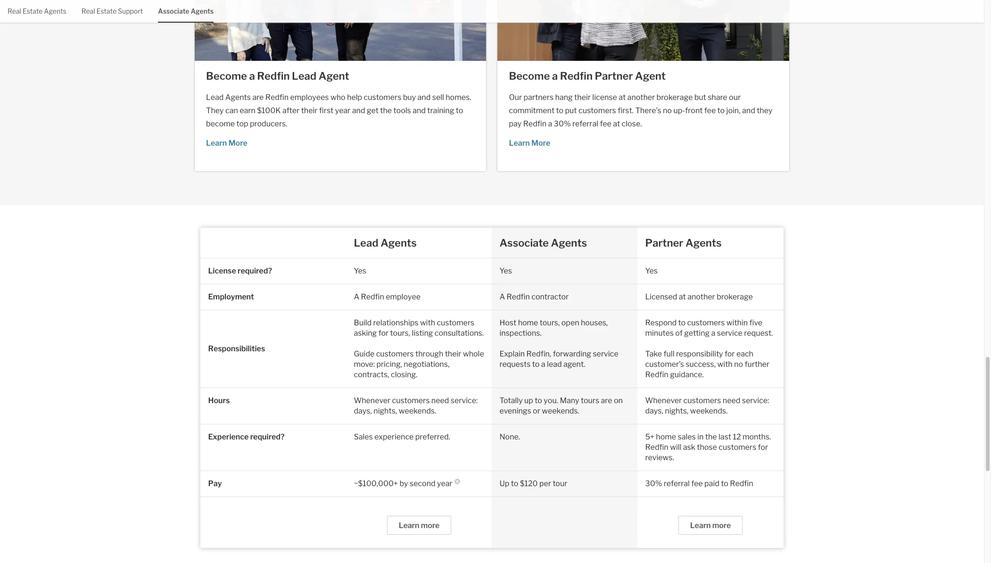 Task type: describe. For each thing, give the bounding box(es) containing it.
learn down by at the left bottom of page
[[399, 522, 420, 531]]

redfin inside our partners hang their license at another brokerage but share our commitment to put customers first. there's no up-front fee to join, and they pay redfin a 30% referral fee at close.
[[524, 120, 547, 129]]

closing.
[[391, 371, 418, 380]]

1 whenever customers need service: days, nights, weekends. from the left
[[354, 397, 478, 416]]

learn down pay
[[509, 139, 530, 148]]

real for real estate support
[[82, 7, 95, 15]]

none.
[[500, 433, 521, 442]]

agent for become a redfin lead agent
[[319, 70, 350, 82]]

lead
[[547, 360, 562, 369]]

in
[[698, 433, 704, 442]]

build
[[354, 319, 372, 328]]

to inside the totally up to you. many tours are on evenings or weekends.
[[535, 397, 543, 406]]

consultations.
[[435, 329, 484, 338]]

last
[[719, 433, 732, 442]]

build relationships with customers asking for tours, listing consultations.
[[354, 319, 484, 338]]

a redfin contractor
[[500, 293, 569, 302]]

sales experience preferred.
[[354, 433, 451, 442]]

0 vertical spatial at
[[619, 93, 626, 102]]

minutes
[[646, 329, 674, 338]]

per
[[540, 480, 552, 489]]

support
[[118, 7, 143, 15]]

lead for lead agents
[[354, 237, 379, 249]]

lead agents are redfin employees who help customers buy and sell homes. they can earn $100k after their first year and get the tools and training to become top producers.
[[206, 93, 472, 129]]

share
[[708, 93, 728, 102]]

redfin inside take full responsibility for each customer's success, with no further redfin guidance.
[[646, 371, 669, 380]]

1 days, from the left
[[354, 407, 372, 416]]

to right up
[[511, 480, 519, 489]]

1 horizontal spatial associate
[[500, 237, 549, 249]]

open
[[562, 319, 580, 328]]

earn
[[240, 106, 256, 115]]

a for a redfin contractor
[[500, 293, 505, 302]]

1 horizontal spatial partner
[[646, 237, 684, 249]]

1 horizontal spatial brokerage
[[717, 293, 753, 302]]

$120
[[520, 480, 538, 489]]

learn down become
[[206, 139, 227, 148]]

agent.
[[564, 360, 586, 369]]

home for host
[[518, 319, 539, 328]]

customers inside lead agents are redfin employees who help customers buy and sell homes. they can earn $100k after their first year and get the tools and training to become top producers.
[[364, 93, 402, 102]]

first.
[[618, 106, 634, 115]]

pricing,
[[377, 360, 402, 369]]

agents inside lead agents are redfin employees who help customers buy and sell homes. they can earn $100k after their first year and get the tools and training to become top producers.
[[225, 93, 251, 102]]

customers down guidance.
[[684, 397, 722, 406]]

to inside lead agents are redfin employees who help customers buy and sell homes. they can earn $100k after their first year and get the tools and training to become top producers.
[[456, 106, 464, 115]]

3 yes from the left
[[646, 267, 658, 276]]

to left join,
[[718, 106, 725, 115]]

move:
[[354, 360, 375, 369]]

and down help at the top
[[352, 106, 365, 115]]

experience
[[208, 433, 249, 442]]

1 horizontal spatial year
[[437, 480, 453, 489]]

contracts,
[[354, 371, 390, 380]]

1 need from the left
[[432, 397, 449, 406]]

relationships
[[374, 319, 419, 328]]

~$100,000+ by second year
[[354, 480, 453, 489]]

become a redfin partner agent link
[[509, 69, 779, 84]]

homes.
[[446, 93, 472, 102]]

inspections.
[[500, 329, 542, 338]]

you.
[[544, 397, 559, 406]]

3 weekends. from the left
[[691, 407, 728, 416]]

associate inside associate agents link
[[158, 7, 189, 15]]

brokerage inside our partners hang their license at another brokerage but share our commitment to put customers first. there's no up-front fee to join, and they pay redfin a 30% referral fee at close.
[[657, 93, 693, 102]]

each
[[737, 350, 754, 359]]

1 vertical spatial 30%
[[646, 480, 663, 489]]

real estate agents link
[[8, 0, 66, 22]]

become
[[206, 120, 235, 129]]

redfin,
[[527, 350, 552, 359]]

service inside explain redfin, forwarding service requests to a lead agent.
[[593, 350, 619, 359]]

customers inside guide customers through their whole move: pricing, negotiations, contracts, closing.
[[376, 350, 414, 359]]

guide
[[354, 350, 375, 359]]

negotiations,
[[404, 360, 450, 369]]

their for partners
[[575, 93, 591, 102]]

real for real estate agents
[[8, 7, 21, 15]]

2 yes from the left
[[500, 267, 512, 276]]

0 horizontal spatial associate agents
[[158, 7, 214, 15]]

license
[[208, 267, 236, 276]]

requests
[[500, 360, 531, 369]]

license
[[593, 93, 618, 102]]

get
[[367, 106, 379, 115]]

license required?
[[208, 267, 272, 276]]

who
[[331, 93, 346, 102]]

1 more from the left
[[421, 522, 440, 531]]

buy
[[403, 93, 416, 102]]

listing
[[412, 329, 433, 338]]

a inside respond to customers within five minutes of getting a service request.
[[712, 329, 716, 338]]

estate for support
[[97, 7, 117, 15]]

disclaimer image
[[455, 479, 460, 485]]

5+
[[646, 433, 655, 442]]

but
[[695, 93, 707, 102]]

customers inside build relationships with customers asking for tours, listing consultations.
[[437, 319, 475, 328]]

year inside lead agents are redfin employees who help customers buy and sell homes. they can earn $100k after their first year and get the tools and training to become top producers.
[[335, 106, 351, 115]]

sales
[[354, 433, 373, 442]]

licensed
[[646, 293, 678, 302]]

are inside the totally up to you. many tours are on evenings or weekends.
[[601, 397, 613, 406]]

1 nights, from the left
[[374, 407, 397, 416]]

request.
[[745, 329, 774, 338]]

tours, inside build relationships with customers asking for tours, listing consultations.
[[390, 329, 411, 338]]

within
[[727, 319, 748, 328]]

totally up to you. many tours are on evenings or weekends.
[[500, 397, 623, 416]]

1 vertical spatial associate agents
[[500, 237, 588, 249]]

learn more for 1st learn more button from right
[[691, 522, 731, 531]]

join,
[[727, 106, 741, 115]]

paid
[[705, 480, 720, 489]]

full
[[664, 350, 675, 359]]

a up earn
[[249, 70, 255, 82]]

1 vertical spatial at
[[614, 120, 621, 129]]

service inside respond to customers within five minutes of getting a service request.
[[718, 329, 743, 338]]

weekends. inside the totally up to you. many tours are on evenings or weekends.
[[542, 407, 580, 416]]

success,
[[686, 360, 716, 369]]

their inside lead agents are redfin employees who help customers buy and sell homes. they can earn $100k after their first year and get the tools and training to become top producers.
[[301, 106, 318, 115]]

up-
[[674, 106, 686, 115]]

real estate support link
[[82, 0, 143, 22]]

2 whenever customers need service: days, nights, weekends. from the left
[[646, 397, 770, 416]]

put
[[566, 106, 577, 115]]

redfin inside lead agents are redfin employees who help customers buy and sell homes. they can earn $100k after their first year and get the tools and training to become top producers.
[[266, 93, 289, 102]]

1 learn more button from the left
[[387, 516, 452, 535]]

take
[[646, 350, 663, 359]]

licensed at another brokerage
[[646, 293, 753, 302]]

agent for become a redfin partner agent
[[636, 70, 666, 82]]

partner inside become a redfin partner agent link
[[595, 70, 633, 82]]

respond
[[646, 319, 677, 328]]

30% referral fee paid to redfin
[[646, 480, 754, 489]]

2 more from the left
[[713, 522, 731, 531]]

a inside explain redfin, forwarding service requests to a lead agent.
[[542, 360, 546, 369]]

another inside our partners hang their license at another brokerage but share our commitment to put customers first. there's no up-front fee to join, and they pay redfin a 30% referral fee at close.
[[628, 93, 655, 102]]

customers inside 5+ home sales in the last 12 months. redfin will ask those customers for reviews.
[[719, 443, 757, 452]]

hours
[[208, 397, 230, 406]]

learn more for become a redfin partner agent
[[509, 139, 551, 148]]

employment
[[208, 293, 254, 302]]

experience
[[375, 433, 414, 442]]

1 horizontal spatial fee
[[692, 480, 703, 489]]

by
[[400, 480, 408, 489]]

employee
[[386, 293, 421, 302]]

and inside our partners hang their license at another brokerage but share our commitment to put customers first. there's no up-front fee to join, and they pay redfin a 30% referral fee at close.
[[743, 106, 756, 115]]

responsibility
[[677, 350, 724, 359]]

up
[[525, 397, 534, 406]]

tour
[[553, 480, 568, 489]]

2 whenever from the left
[[646, 397, 682, 406]]

pay
[[208, 480, 222, 489]]

for inside 5+ home sales in the last 12 months. redfin will ask those customers for reviews.
[[759, 443, 769, 452]]

months.
[[743, 433, 772, 442]]

or
[[533, 407, 541, 416]]

home for 5+
[[656, 433, 677, 442]]

no inside our partners hang their license at another brokerage but share our commitment to put customers first. there's no up-front fee to join, and they pay redfin a 30% referral fee at close.
[[663, 106, 672, 115]]

sell
[[433, 93, 444, 102]]

no inside take full responsibility for each customer's success, with no further redfin guidance.
[[735, 360, 744, 369]]

take full responsibility for each customer's success, with no further redfin guidance.
[[646, 350, 770, 380]]

front
[[686, 106, 703, 115]]

0 horizontal spatial fee
[[600, 120, 612, 129]]



Task type: locate. For each thing, give the bounding box(es) containing it.
1 service: from the left
[[451, 397, 478, 406]]

yes up a redfin employee
[[354, 267, 367, 276]]

their inside our partners hang their license at another brokerage but share our commitment to put customers first. there's no up-front fee to join, and they pay redfin a 30% referral fee at close.
[[575, 93, 591, 102]]

1 vertical spatial year
[[437, 480, 453, 489]]

after
[[283, 106, 300, 115]]

2 nights, from the left
[[665, 407, 689, 416]]

1 horizontal spatial are
[[601, 397, 613, 406]]

1 vertical spatial are
[[601, 397, 613, 406]]

1 learn more from the left
[[399, 522, 440, 531]]

1 become from the left
[[206, 70, 247, 82]]

1 horizontal spatial home
[[656, 433, 677, 442]]

1 vertical spatial associate
[[500, 237, 549, 249]]

more down second
[[421, 522, 440, 531]]

0 horizontal spatial are
[[253, 93, 264, 102]]

real estate support
[[82, 7, 143, 15]]

1 horizontal spatial another
[[688, 293, 716, 302]]

home up inspections.
[[518, 319, 539, 328]]

1 vertical spatial their
[[301, 106, 318, 115]]

five
[[750, 319, 763, 328]]

1 a from the left
[[354, 293, 360, 302]]

12
[[733, 433, 742, 442]]

0 horizontal spatial learn more
[[399, 522, 440, 531]]

0 vertical spatial another
[[628, 93, 655, 102]]

whenever down contracts, on the bottom
[[354, 397, 391, 406]]

weekends. up preferred.
[[399, 407, 437, 416]]

required? for experience required?
[[250, 433, 285, 442]]

0 vertical spatial no
[[663, 106, 672, 115]]

for left the each
[[725, 350, 735, 359]]

they
[[206, 106, 224, 115]]

1 weekends. from the left
[[399, 407, 437, 416]]

their up put
[[575, 93, 591, 102]]

close.
[[622, 120, 642, 129]]

0 horizontal spatial year
[[335, 106, 351, 115]]

2 horizontal spatial lead
[[354, 237, 379, 249]]

days, up the 5+
[[646, 407, 664, 416]]

1 agent from the left
[[319, 70, 350, 82]]

2 more from the left
[[532, 139, 551, 148]]

0 horizontal spatial no
[[663, 106, 672, 115]]

to right 'up'
[[535, 397, 543, 406]]

whenever
[[354, 397, 391, 406], [646, 397, 682, 406]]

a left lead
[[542, 360, 546, 369]]

1 horizontal spatial need
[[723, 397, 741, 406]]

2 vertical spatial their
[[445, 350, 462, 359]]

0 horizontal spatial service
[[593, 350, 619, 359]]

1 horizontal spatial more
[[532, 139, 551, 148]]

2 learn more from the left
[[509, 139, 551, 148]]

required?
[[238, 267, 272, 276], [250, 433, 285, 442]]

more down paid
[[713, 522, 731, 531]]

real estate agents
[[8, 7, 66, 15]]

a inside our partners hang their license at another brokerage but share our commitment to put customers first. there's no up-front fee to join, and they pay redfin a 30% referral fee at close.
[[548, 120, 553, 129]]

2 learn more button from the left
[[679, 516, 743, 535]]

0 horizontal spatial 30%
[[554, 120, 571, 129]]

0 horizontal spatial learn more button
[[387, 516, 452, 535]]

service: up months.
[[743, 397, 770, 406]]

customers down 12
[[719, 443, 757, 452]]

required? right license
[[238, 267, 272, 276]]

2 horizontal spatial weekends.
[[691, 407, 728, 416]]

our
[[730, 93, 741, 102]]

a for a redfin employee
[[354, 293, 360, 302]]

top
[[237, 120, 248, 129]]

more down commitment
[[532, 139, 551, 148]]

totally
[[500, 397, 523, 406]]

for inside take full responsibility for each customer's success, with no further redfin guidance.
[[725, 350, 735, 359]]

2 vertical spatial for
[[759, 443, 769, 452]]

customers up get at the left of page
[[364, 93, 402, 102]]

learn more down paid
[[691, 522, 731, 531]]

1 vertical spatial lead
[[206, 93, 224, 102]]

2 estate from the left
[[97, 7, 117, 15]]

2 vertical spatial lead
[[354, 237, 379, 249]]

weekends. down many
[[542, 407, 580, 416]]

fee down share
[[705, 106, 716, 115]]

with up listing
[[420, 319, 436, 328]]

more for become a redfin partner agent
[[532, 139, 551, 148]]

0 vertical spatial are
[[253, 93, 264, 102]]

home inside host home tours, open houses, inspections.
[[518, 319, 539, 328]]

1 horizontal spatial for
[[725, 350, 735, 359]]

1 horizontal spatial more
[[713, 522, 731, 531]]

learn more down pay
[[509, 139, 551, 148]]

a up build
[[354, 293, 360, 302]]

1 horizontal spatial tours,
[[540, 319, 560, 328]]

service
[[718, 329, 743, 338], [593, 350, 619, 359]]

0 vertical spatial 30%
[[554, 120, 571, 129]]

are inside lead agents are redfin employees who help customers buy and sell homes. they can earn $100k after their first year and get the tools and training to become top producers.
[[253, 93, 264, 102]]

no down the each
[[735, 360, 744, 369]]

real
[[8, 7, 21, 15], [82, 7, 95, 15]]

their down employees in the top left of the page
[[301, 106, 318, 115]]

0 vertical spatial required?
[[238, 267, 272, 276]]

become a redfin lead agent link
[[206, 69, 475, 84]]

customers down license
[[579, 106, 617, 115]]

estate inside the real estate agents link
[[23, 7, 43, 15]]

become a redfin lead agent
[[206, 70, 350, 82]]

2 service: from the left
[[743, 397, 770, 406]]

0 vertical spatial tours,
[[540, 319, 560, 328]]

they
[[757, 106, 773, 115]]

tours,
[[540, 319, 560, 328], [390, 329, 411, 338]]

with inside take full responsibility for each customer's success, with no further redfin guidance.
[[718, 360, 733, 369]]

service: left totally
[[451, 397, 478, 406]]

our
[[509, 93, 522, 102]]

more down top
[[229, 139, 248, 148]]

$100k
[[257, 106, 281, 115]]

1 horizontal spatial a
[[500, 293, 505, 302]]

up to $120 per tour
[[500, 480, 568, 489]]

to right paid
[[722, 480, 729, 489]]

real inside the real estate agents link
[[8, 7, 21, 15]]

1 horizontal spatial lead
[[292, 70, 317, 82]]

0 horizontal spatial real
[[8, 7, 21, 15]]

2 horizontal spatial for
[[759, 443, 769, 452]]

0 vertical spatial for
[[379, 329, 389, 338]]

nights, up sales
[[665, 407, 689, 416]]

customers inside our partners hang their license at another brokerage but share our commitment to put customers first. there's no up-front fee to join, and they pay redfin a 30% referral fee at close.
[[579, 106, 617, 115]]

agent
[[319, 70, 350, 82], [636, 70, 666, 82]]

agent up who
[[319, 70, 350, 82]]

year left disclaimer image
[[437, 480, 453, 489]]

lead agents
[[354, 237, 417, 249]]

0 horizontal spatial estate
[[23, 7, 43, 15]]

1 horizontal spatial associate agents
[[500, 237, 588, 249]]

0 vertical spatial their
[[575, 93, 591, 102]]

customers up pricing, at the bottom of the page
[[376, 350, 414, 359]]

1 vertical spatial fee
[[600, 120, 612, 129]]

1 yes from the left
[[354, 267, 367, 276]]

agent and clients image
[[195, 0, 487, 69]]

1 horizontal spatial weekends.
[[542, 407, 580, 416]]

a up hang
[[552, 70, 558, 82]]

0 horizontal spatial lead
[[206, 93, 224, 102]]

year down who
[[335, 106, 351, 115]]

respond to customers within five minutes of getting a service request.
[[646, 319, 774, 338]]

0 horizontal spatial a
[[354, 293, 360, 302]]

their
[[575, 93, 591, 102], [301, 106, 318, 115], [445, 350, 462, 359]]

to inside explain redfin, forwarding service requests to a lead agent.
[[533, 360, 540, 369]]

tours, left the open
[[540, 319, 560, 328]]

fee left paid
[[692, 480, 703, 489]]

1 horizontal spatial service
[[718, 329, 743, 338]]

2 need from the left
[[723, 397, 741, 406]]

customers down closing.
[[392, 397, 430, 406]]

learn more down become
[[206, 139, 248, 148]]

guide customers through their whole move: pricing, negotiations, contracts, closing.
[[354, 350, 484, 380]]

customers up getting
[[688, 319, 725, 328]]

0 horizontal spatial tours,
[[390, 329, 411, 338]]

more for become a redfin lead agent
[[229, 139, 248, 148]]

sales
[[678, 433, 696, 442]]

tools
[[394, 106, 411, 115]]

explain redfin, forwarding service requests to a lead agent.
[[500, 350, 619, 369]]

year
[[335, 106, 351, 115], [437, 480, 453, 489]]

their for customers
[[445, 350, 462, 359]]

nights,
[[374, 407, 397, 416], [665, 407, 689, 416]]

fee left close.
[[600, 120, 612, 129]]

1 horizontal spatial learn more
[[509, 139, 551, 148]]

redfin inside 5+ home sales in the last 12 months. redfin will ask those customers for reviews.
[[646, 443, 669, 452]]

tours, down relationships on the bottom left
[[390, 329, 411, 338]]

many
[[560, 397, 580, 406]]

learn more down second
[[399, 522, 440, 531]]

the inside lead agents are redfin employees who help customers buy and sell homes. they can earn $100k after their first year and get the tools and training to become top producers.
[[380, 106, 392, 115]]

no
[[663, 106, 672, 115], [735, 360, 744, 369]]

contractor
[[532, 293, 569, 302]]

lead for lead agents are redfin employees who help customers buy and sell homes. they can earn $100k after their first year and get the tools and training to become top producers.
[[206, 93, 224, 102]]

become up partners
[[509, 70, 550, 82]]

pay
[[509, 120, 522, 129]]

0 horizontal spatial agent
[[319, 70, 350, 82]]

a down commitment
[[548, 120, 553, 129]]

1 vertical spatial referral
[[664, 480, 690, 489]]

0 vertical spatial referral
[[573, 120, 599, 129]]

1 horizontal spatial learn more
[[691, 522, 731, 531]]

30%
[[554, 120, 571, 129], [646, 480, 663, 489]]

0 horizontal spatial associate
[[158, 7, 189, 15]]

estate for agents
[[23, 7, 43, 15]]

to inside respond to customers within five minutes of getting a service request.
[[679, 319, 686, 328]]

0 vertical spatial year
[[335, 106, 351, 115]]

more
[[421, 522, 440, 531], [713, 522, 731, 531]]

a right getting
[[712, 329, 716, 338]]

1 vertical spatial required?
[[250, 433, 285, 442]]

lead inside become a redfin lead agent link
[[292, 70, 317, 82]]

estate
[[23, 7, 43, 15], [97, 7, 117, 15]]

2 horizontal spatial fee
[[705, 106, 716, 115]]

for
[[379, 329, 389, 338], [725, 350, 735, 359], [759, 443, 769, 452]]

at left close.
[[614, 120, 621, 129]]

2 real from the left
[[82, 7, 95, 15]]

agent laughing with clients image
[[498, 0, 790, 69]]

1 horizontal spatial referral
[[664, 480, 690, 489]]

further
[[745, 360, 770, 369]]

1 vertical spatial the
[[706, 433, 718, 442]]

1 horizontal spatial nights,
[[665, 407, 689, 416]]

2 learn more from the left
[[691, 522, 731, 531]]

5+ home sales in the last 12 months. redfin will ask those customers for reviews.
[[646, 433, 772, 463]]

our partners hang their license at another brokerage but share our commitment to put customers first. there's no up-front fee to join, and they pay redfin a 30% referral fee at close.
[[509, 93, 773, 129]]

30% inside our partners hang their license at another brokerage but share our commitment to put customers first. there's no up-front fee to join, and they pay redfin a 30% referral fee at close.
[[554, 120, 571, 129]]

whenever customers need service: days, nights, weekends. down closing.
[[354, 397, 478, 416]]

days, up sales
[[354, 407, 372, 416]]

the inside 5+ home sales in the last 12 months. redfin will ask those customers for reviews.
[[706, 433, 718, 442]]

customers up consultations. on the bottom left
[[437, 319, 475, 328]]

1 horizontal spatial with
[[718, 360, 733, 369]]

for down months.
[[759, 443, 769, 452]]

will
[[671, 443, 682, 452]]

host
[[500, 319, 517, 328]]

fee
[[705, 106, 716, 115], [600, 120, 612, 129], [692, 480, 703, 489]]

learn more button down paid
[[679, 516, 743, 535]]

those
[[698, 443, 718, 452]]

0 vertical spatial lead
[[292, 70, 317, 82]]

0 horizontal spatial home
[[518, 319, 539, 328]]

the right in
[[706, 433, 718, 442]]

0 horizontal spatial need
[[432, 397, 449, 406]]

yes up a redfin contractor
[[500, 267, 512, 276]]

0 horizontal spatial weekends.
[[399, 407, 437, 416]]

0 horizontal spatial more
[[229, 139, 248, 148]]

2 weekends. from the left
[[542, 407, 580, 416]]

weekends.
[[399, 407, 437, 416], [542, 407, 580, 416], [691, 407, 728, 416]]

1 horizontal spatial learn more button
[[679, 516, 743, 535]]

need up 12
[[723, 397, 741, 406]]

0 horizontal spatial days,
[[354, 407, 372, 416]]

home
[[518, 319, 539, 328], [656, 433, 677, 442]]

on
[[614, 397, 623, 406]]

0 horizontal spatial learn more
[[206, 139, 248, 148]]

real inside real estate support link
[[82, 7, 95, 15]]

become for become a redfin partner agent
[[509, 70, 550, 82]]

30% down put
[[554, 120, 571, 129]]

can
[[226, 106, 238, 115]]

another up respond to customers within five minutes of getting a service request.
[[688, 293, 716, 302]]

0 vertical spatial with
[[420, 319, 436, 328]]

estate inside real estate support link
[[97, 7, 117, 15]]

agents
[[44, 7, 66, 15], [191, 7, 214, 15], [225, 93, 251, 102], [381, 237, 417, 249], [551, 237, 588, 249], [686, 237, 722, 249]]

30% down reviews.
[[646, 480, 663, 489]]

lead inside lead agents are redfin employees who help customers buy and sell homes. they can earn $100k after their first year and get the tools and training to become top producers.
[[206, 93, 224, 102]]

required? for license required?
[[238, 267, 272, 276]]

1 learn more from the left
[[206, 139, 248, 148]]

1 estate from the left
[[23, 7, 43, 15]]

for inside build relationships with customers asking for tours, listing consultations.
[[379, 329, 389, 338]]

responsibilities
[[208, 345, 265, 354]]

0 horizontal spatial another
[[628, 93, 655, 102]]

of
[[676, 329, 683, 338]]

houses,
[[581, 319, 608, 328]]

2 become from the left
[[509, 70, 550, 82]]

customers inside respond to customers within five minutes of getting a service request.
[[688, 319, 725, 328]]

the right get at the left of page
[[380, 106, 392, 115]]

for down relationships on the bottom left
[[379, 329, 389, 338]]

and down buy
[[413, 106, 426, 115]]

need up preferred.
[[432, 397, 449, 406]]

the
[[380, 106, 392, 115], [706, 433, 718, 442]]

learn more
[[206, 139, 248, 148], [509, 139, 551, 148]]

0 vertical spatial partner
[[595, 70, 633, 82]]

0 vertical spatial service
[[718, 329, 743, 338]]

to left put
[[557, 106, 564, 115]]

their inside guide customers through their whole move: pricing, negotiations, contracts, closing.
[[445, 350, 462, 359]]

experience required?
[[208, 433, 285, 442]]

whenever customers need service: days, nights, weekends. up in
[[646, 397, 770, 416]]

1 more from the left
[[229, 139, 248, 148]]

1 horizontal spatial 30%
[[646, 480, 663, 489]]

home inside 5+ home sales in the last 12 months. redfin will ask those customers for reviews.
[[656, 433, 677, 442]]

1 horizontal spatial days,
[[646, 407, 664, 416]]

brokerage up up-
[[657, 93, 693, 102]]

1 horizontal spatial their
[[445, 350, 462, 359]]

to up of
[[679, 319, 686, 328]]

0 horizontal spatial with
[[420, 319, 436, 328]]

yes up licensed
[[646, 267, 658, 276]]

2 vertical spatial at
[[679, 293, 686, 302]]

1 horizontal spatial yes
[[500, 267, 512, 276]]

0 horizontal spatial nights,
[[374, 407, 397, 416]]

another up there's
[[628, 93, 655, 102]]

are left the on
[[601, 397, 613, 406]]

1 vertical spatial another
[[688, 293, 716, 302]]

~$100,000+
[[354, 480, 398, 489]]

at right licensed
[[679, 293, 686, 302]]

learn more for become a redfin lead agent
[[206, 139, 248, 148]]

2 days, from the left
[[646, 407, 664, 416]]

brokerage up "within"
[[717, 293, 753, 302]]

1 vertical spatial tours,
[[390, 329, 411, 338]]

tours
[[581, 397, 600, 406]]

service down houses,
[[593, 350, 619, 359]]

0 horizontal spatial whenever customers need service: days, nights, weekends.
[[354, 397, 478, 416]]

2 vertical spatial fee
[[692, 480, 703, 489]]

1 whenever from the left
[[354, 397, 391, 406]]

learn down 30% referral fee paid to redfin
[[691, 522, 711, 531]]

referral inside our partners hang their license at another brokerage but share our commitment to put customers first. there's no up-front fee to join, and they pay redfin a 30% referral fee at close.
[[573, 120, 599, 129]]

home up the will
[[656, 433, 677, 442]]

and left sell on the top left of page
[[418, 93, 431, 102]]

become for become a redfin lead agent
[[206, 70, 247, 82]]

become up can
[[206, 70, 247, 82]]

1 horizontal spatial no
[[735, 360, 744, 369]]

a up host
[[500, 293, 505, 302]]

customers
[[364, 93, 402, 102], [579, 106, 617, 115], [437, 319, 475, 328], [688, 319, 725, 328], [376, 350, 414, 359], [392, 397, 430, 406], [684, 397, 722, 406], [719, 443, 757, 452]]

0 horizontal spatial the
[[380, 106, 392, 115]]

with inside build relationships with customers asking for tours, listing consultations.
[[420, 319, 436, 328]]

no left up-
[[663, 106, 672, 115]]

service down "within"
[[718, 329, 743, 338]]

1 vertical spatial with
[[718, 360, 733, 369]]

learn more for second learn more button from the right
[[399, 522, 440, 531]]

another
[[628, 93, 655, 102], [688, 293, 716, 302]]

1 vertical spatial home
[[656, 433, 677, 442]]

a redfin employee
[[354, 293, 421, 302]]

1 horizontal spatial real
[[82, 7, 95, 15]]

to down redfin, on the bottom right of page
[[533, 360, 540, 369]]

agent up there's
[[636, 70, 666, 82]]

1 horizontal spatial estate
[[97, 7, 117, 15]]

2 a from the left
[[500, 293, 505, 302]]

partner
[[595, 70, 633, 82], [646, 237, 684, 249]]

required? right experience
[[250, 433, 285, 442]]

are up earn
[[253, 93, 264, 102]]

and right join,
[[743, 106, 756, 115]]

evenings
[[500, 407, 532, 416]]

their left the whole
[[445, 350, 462, 359]]

whenever down guidance.
[[646, 397, 682, 406]]

referral down reviews.
[[664, 480, 690, 489]]

at up first.
[[619, 93, 626, 102]]

2 horizontal spatial yes
[[646, 267, 658, 276]]

learn more button down second
[[387, 516, 452, 535]]

1 vertical spatial no
[[735, 360, 744, 369]]

to down homes.
[[456, 106, 464, 115]]

1 horizontal spatial service:
[[743, 397, 770, 406]]

commitment
[[509, 106, 555, 115]]

with right success,
[[718, 360, 733, 369]]

1 horizontal spatial whenever customers need service: days, nights, weekends.
[[646, 397, 770, 416]]

weekends. up in
[[691, 407, 728, 416]]

1 real from the left
[[8, 7, 21, 15]]

producers.
[[250, 120, 288, 129]]

nights, up experience
[[374, 407, 397, 416]]

partner agents
[[646, 237, 722, 249]]

1 vertical spatial service
[[593, 350, 619, 359]]

tours, inside host home tours, open houses, inspections.
[[540, 319, 560, 328]]

2 agent from the left
[[636, 70, 666, 82]]

second
[[410, 480, 436, 489]]



Task type: vqa. For each thing, say whether or not it's contained in the screenshot.
no in the Our partners hang their license at another brokerage but share our commitment to put customers first. There's no up-front fee to join, and they pay Redfin a 30% referral fee at close.
yes



